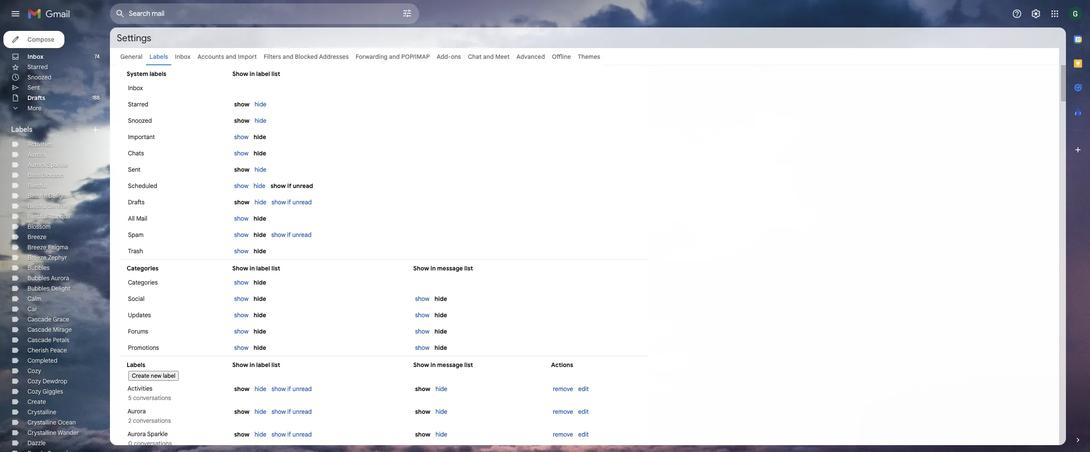 Task type: describe. For each thing, give the bounding box(es) containing it.
bliss blossom link
[[27, 171, 65, 179]]

drafts inside the labels navigation
[[27, 94, 45, 102]]

chat
[[468, 53, 482, 61]]

new
[[151, 372, 161, 380]]

aurora sparkle link
[[27, 161, 68, 169]]

import
[[238, 53, 257, 61]]

show in label list for categories
[[232, 265, 280, 272]]

sparkle for aurora sparkle
[[47, 161, 68, 169]]

all mail
[[128, 215, 147, 223]]

and for filters
[[283, 53, 293, 61]]

label for labels
[[256, 361, 270, 369]]

settings image
[[1031, 9, 1041, 19]]

blissful for blissful delight
[[27, 192, 47, 200]]

breeze zephyr link
[[27, 254, 67, 262]]

important
[[128, 133, 155, 141]]

spam
[[128, 231, 144, 239]]

and for accounts
[[226, 53, 236, 61]]

grace
[[53, 316, 69, 323]]

list for categories
[[271, 265, 280, 272]]

more button
[[0, 103, 103, 113]]

trash
[[128, 247, 143, 255]]

enigma
[[48, 244, 68, 251]]

compose button
[[3, 31, 65, 48]]

addresses
[[319, 53, 349, 61]]

cozy link
[[27, 367, 41, 375]]

starred link
[[27, 63, 48, 71]]

1 bubbles from the top
[[27, 264, 50, 272]]

aurora link
[[27, 151, 46, 159]]

188
[[92, 95, 100, 101]]

mail
[[136, 215, 147, 223]]

crystalline for ocean
[[27, 419, 56, 427]]

breeze zephyr
[[27, 254, 67, 262]]

snoozed link
[[27, 73, 51, 81]]

show if unread link for aurora sparkle 0 conversations
[[272, 431, 312, 439]]

aurora for aurora sparkle
[[27, 161, 46, 169]]

dazzle
[[27, 439, 46, 447]]

remove for aurora 2 conversations
[[553, 408, 573, 416]]

edit link for aurora sparkle 0 conversations
[[578, 431, 589, 439]]

filters and blocked addresses link
[[264, 53, 349, 61]]

sent link
[[27, 84, 40, 92]]

blissful tranquil
[[27, 213, 70, 220]]

breeze enigma
[[27, 244, 68, 251]]

conversations for aurora
[[133, 417, 171, 425]]

forums
[[128, 328, 148, 336]]

cozy dewdrop
[[27, 378, 67, 385]]

chat and meet
[[468, 53, 510, 61]]

create new label button
[[128, 371, 179, 381]]

1 vertical spatial categories
[[128, 279, 158, 287]]

pop/imap
[[401, 53, 430, 61]]

blissful serene link
[[27, 202, 68, 210]]

list for system labels
[[271, 70, 280, 78]]

advanced search options image
[[399, 5, 416, 22]]

inbox for second inbox link from the right
[[27, 53, 44, 61]]

forwarding and pop/imap link
[[356, 53, 430, 61]]

calm
[[27, 295, 41, 303]]

dazzle link
[[27, 439, 46, 447]]

create for create new label
[[132, 372, 149, 380]]

cascade for cascade mirage
[[27, 326, 51, 334]]

accounts
[[197, 53, 224, 61]]

show link for trash
[[234, 247, 249, 255]]

delight for bubbles delight
[[51, 285, 70, 293]]

serene
[[48, 202, 68, 210]]

and for chat
[[483, 53, 494, 61]]

label for system labels
[[256, 70, 270, 78]]

cascade mirage
[[27, 326, 72, 334]]

chat and meet link
[[468, 53, 510, 61]]

0 vertical spatial categories
[[127, 265, 159, 272]]

bubbles aurora link
[[27, 275, 69, 282]]

crystalline ocean
[[27, 419, 76, 427]]

1 horizontal spatial labels
[[127, 361, 145, 369]]

conversations inside aurora sparkle 0 conversations
[[134, 440, 172, 448]]

chats
[[128, 149, 144, 157]]

cascade for cascade grace
[[27, 316, 51, 323]]

themes link
[[578, 53, 600, 61]]

show in message list for categories
[[413, 265, 473, 272]]

main menu image
[[10, 9, 21, 19]]

settings
[[117, 32, 151, 44]]

0
[[128, 440, 132, 448]]

show link for spam
[[234, 231, 249, 239]]

cascade grace link
[[27, 316, 69, 323]]

in for labels
[[250, 361, 255, 369]]

remove for activities 5 conversations
[[553, 385, 573, 393]]

search mail image
[[113, 6, 128, 21]]

show for labels
[[232, 361, 248, 369]]

blissful link
[[27, 182, 47, 189]]

cozy for cozy giggles
[[27, 388, 41, 396]]

drafts link
[[27, 94, 45, 102]]

crystalline for wander
[[27, 429, 56, 437]]

scheduled
[[128, 182, 157, 190]]

cascade grace
[[27, 316, 69, 323]]

blissful delight
[[27, 192, 68, 200]]

Search mail text field
[[129, 9, 378, 18]]

1 vertical spatial blossom
[[27, 223, 51, 231]]

show if unread link for activities 5 conversations
[[272, 385, 312, 393]]

offline
[[552, 53, 571, 61]]

crystalline link
[[27, 409, 56, 416]]

1 crystalline from the top
[[27, 409, 56, 416]]

bliss
[[27, 171, 40, 179]]

and for forwarding
[[389, 53, 400, 61]]

car
[[27, 305, 37, 313]]

forwarding and pop/imap
[[356, 53, 430, 61]]

all
[[128, 215, 135, 223]]

cascade petals link
[[27, 336, 69, 344]]

bubbles delight
[[27, 285, 70, 293]]

label for categories
[[256, 265, 270, 272]]

cascade petals
[[27, 336, 69, 344]]

advanced
[[517, 53, 545, 61]]

cascade for cascade petals
[[27, 336, 51, 344]]

bubbles for delight
[[27, 285, 50, 293]]

bubbles link
[[27, 264, 50, 272]]

aurora sparkle
[[27, 161, 68, 169]]

filters
[[264, 53, 281, 61]]

advanced link
[[517, 53, 545, 61]]

0 vertical spatial blossom
[[41, 171, 65, 179]]

bubbles delight link
[[27, 285, 70, 293]]

car link
[[27, 305, 37, 313]]

system labels
[[127, 70, 166, 78]]

sparkle for aurora sparkle 0 conversations
[[147, 430, 168, 438]]

gmail image
[[27, 5, 74, 22]]

2
[[128, 417, 131, 425]]

breeze enigma link
[[27, 244, 68, 251]]

themes
[[578, 53, 600, 61]]



Task type: locate. For each thing, give the bounding box(es) containing it.
crystalline down create link at the left
[[27, 409, 56, 416]]

breeze up bubbles link
[[27, 254, 46, 262]]

create up crystalline link at the bottom
[[27, 398, 46, 406]]

sparkle
[[47, 161, 68, 169], [147, 430, 168, 438]]

starred up snoozed link
[[27, 63, 48, 71]]

0 vertical spatial crystalline
[[27, 409, 56, 416]]

0 vertical spatial remove link
[[553, 385, 573, 393]]

aurora up 2
[[128, 408, 146, 415]]

inbox link right labels link
[[175, 53, 191, 61]]

mirage
[[53, 326, 72, 334]]

activities for activities
[[27, 140, 52, 148]]

2 blissful from the top
[[27, 192, 47, 200]]

2 breeze from the top
[[27, 244, 46, 251]]

1 horizontal spatial create
[[132, 372, 149, 380]]

0 vertical spatial bubbles
[[27, 264, 50, 272]]

2 and from the left
[[283, 53, 293, 61]]

create new label
[[132, 372, 175, 380]]

show link for social
[[234, 295, 249, 303]]

1 remove from the top
[[553, 385, 573, 393]]

snoozed
[[27, 73, 51, 81], [128, 117, 152, 125]]

social
[[128, 295, 145, 303]]

crystalline down crystalline link at the bottom
[[27, 419, 56, 427]]

drafts
[[27, 94, 45, 102], [128, 198, 145, 206]]

if
[[287, 182, 291, 190], [287, 198, 291, 206], [287, 231, 291, 239], [287, 385, 291, 393], [287, 408, 291, 416], [287, 431, 291, 439]]

remove link for activities 5 conversations
[[553, 385, 573, 393]]

blissful up blossom link
[[27, 213, 47, 220]]

activities up 5
[[128, 385, 152, 393]]

conversations up aurora 2 conversations
[[133, 394, 171, 402]]

aurora sparkle 0 conversations
[[127, 430, 172, 448]]

2 horizontal spatial inbox
[[175, 53, 191, 61]]

3 cascade from the top
[[27, 336, 51, 344]]

inbox
[[27, 53, 44, 61], [175, 53, 191, 61], [128, 84, 143, 92]]

show link for chats
[[234, 149, 249, 157]]

3 crystalline from the top
[[27, 429, 56, 437]]

labels for labels heading
[[11, 125, 32, 134]]

crystalline ocean link
[[27, 419, 76, 427]]

create inside button
[[132, 372, 149, 380]]

0 horizontal spatial drafts
[[27, 94, 45, 102]]

categories
[[127, 265, 159, 272], [128, 279, 158, 287]]

inbox up starred link
[[27, 53, 44, 61]]

edit link
[[578, 385, 589, 393], [578, 408, 589, 416], [578, 431, 589, 439]]

inbox down system
[[128, 84, 143, 92]]

sparkle inside aurora sparkle 0 conversations
[[147, 430, 168, 438]]

1 vertical spatial remove
[[553, 408, 573, 416]]

aurora down activities link
[[27, 151, 46, 159]]

1 vertical spatial show in message list
[[413, 361, 473, 369]]

message for categories
[[437, 265, 463, 272]]

categories up social
[[128, 279, 158, 287]]

categories down trash
[[127, 265, 159, 272]]

sent inside the labels navigation
[[27, 84, 40, 92]]

show link for all mail
[[234, 215, 249, 223]]

0 vertical spatial conversations
[[133, 394, 171, 402]]

delight for blissful delight
[[48, 192, 68, 200]]

2 vertical spatial show in label list
[[232, 361, 280, 369]]

0 vertical spatial activities
[[27, 140, 52, 148]]

cozy down completed link in the bottom left of the page
[[27, 367, 41, 375]]

create
[[132, 372, 149, 380], [27, 398, 46, 406]]

add-ons link
[[437, 53, 461, 61]]

accounts and import
[[197, 53, 257, 61]]

1 vertical spatial bubbles
[[27, 275, 50, 282]]

and left import
[[226, 53, 236, 61]]

delight down the bubbles aurora link
[[51, 285, 70, 293]]

2 vertical spatial edit
[[578, 431, 589, 439]]

cozy giggles
[[27, 388, 63, 396]]

remove
[[553, 385, 573, 393], [553, 408, 573, 416], [553, 431, 573, 439]]

compose
[[27, 36, 54, 43]]

sparkle inside the labels navigation
[[47, 161, 68, 169]]

2 vertical spatial cascade
[[27, 336, 51, 344]]

cozy dewdrop link
[[27, 378, 67, 385]]

1 inbox link from the left
[[27, 53, 44, 61]]

1 vertical spatial delight
[[51, 285, 70, 293]]

4 and from the left
[[483, 53, 494, 61]]

snoozed inside the labels navigation
[[27, 73, 51, 81]]

breeze for breeze zephyr
[[27, 254, 46, 262]]

aurora 2 conversations
[[127, 408, 171, 425]]

0 horizontal spatial activities
[[27, 140, 52, 148]]

bubbles down the breeze zephyr link
[[27, 264, 50, 272]]

drafts up all mail
[[128, 198, 145, 206]]

aurora inside aurora 2 conversations
[[128, 408, 146, 415]]

aurora for aurora sparkle 0 conversations
[[128, 430, 146, 438]]

cascade down the car link
[[27, 316, 51, 323]]

2 vertical spatial labels
[[127, 361, 145, 369]]

2 show in label list from the top
[[232, 265, 280, 272]]

breeze link
[[27, 233, 46, 241]]

2 vertical spatial breeze
[[27, 254, 46, 262]]

and
[[226, 53, 236, 61], [283, 53, 293, 61], [389, 53, 400, 61], [483, 53, 494, 61]]

aurora up bubbles delight link
[[51, 275, 69, 282]]

show if unread link
[[272, 198, 312, 206], [271, 231, 312, 239], [272, 385, 312, 393], [272, 408, 312, 416], [272, 431, 312, 439]]

blocked
[[295, 53, 318, 61]]

sparkle down aurora 2 conversations
[[147, 430, 168, 438]]

1 horizontal spatial sparkle
[[147, 430, 168, 438]]

1 blissful from the top
[[27, 182, 47, 189]]

meet
[[495, 53, 510, 61]]

0 vertical spatial cascade
[[27, 316, 51, 323]]

0 vertical spatial edit link
[[578, 385, 589, 393]]

snoozed down starred link
[[27, 73, 51, 81]]

2 horizontal spatial labels
[[149, 53, 168, 61]]

None search field
[[110, 3, 419, 24]]

2 edit from the top
[[578, 408, 589, 416]]

1 edit link from the top
[[578, 385, 589, 393]]

activities for activities 5 conversations
[[128, 385, 152, 393]]

2 vertical spatial cozy
[[27, 388, 41, 396]]

inbox right labels link
[[175, 53, 191, 61]]

bubbles down bubbles link
[[27, 275, 50, 282]]

dewdrop
[[43, 378, 67, 385]]

crystalline wander link
[[27, 429, 79, 437]]

0 vertical spatial drafts
[[27, 94, 45, 102]]

1 vertical spatial drafts
[[128, 198, 145, 206]]

aurora inside aurora sparkle 0 conversations
[[128, 430, 146, 438]]

in
[[250, 70, 255, 78], [250, 265, 255, 272], [431, 265, 436, 272], [250, 361, 255, 369], [431, 361, 436, 369]]

0 horizontal spatial inbox
[[27, 53, 44, 61]]

label inside button
[[163, 372, 175, 380]]

show
[[234, 101, 250, 108], [234, 117, 250, 125], [234, 133, 249, 141], [234, 149, 249, 157], [234, 166, 250, 174], [234, 182, 249, 190], [271, 182, 286, 190], [234, 198, 250, 206], [272, 198, 286, 206], [234, 215, 249, 223], [234, 231, 249, 239], [271, 231, 286, 239], [234, 247, 249, 255], [234, 279, 249, 287], [234, 295, 249, 303], [415, 295, 429, 303], [234, 311, 249, 319], [415, 311, 429, 319], [234, 328, 249, 336], [415, 328, 429, 336], [234, 344, 249, 352], [415, 344, 429, 352], [234, 385, 250, 393], [272, 385, 286, 393], [415, 385, 430, 393], [234, 408, 250, 416], [272, 408, 286, 416], [415, 408, 430, 416], [234, 431, 250, 439], [272, 431, 286, 439], [415, 431, 430, 439]]

1 horizontal spatial inbox link
[[175, 53, 191, 61]]

add-ons
[[437, 53, 461, 61]]

snoozed up 'important'
[[128, 117, 152, 125]]

0 horizontal spatial inbox link
[[27, 53, 44, 61]]

0 horizontal spatial labels
[[11, 125, 32, 134]]

remove link for aurora sparkle 0 conversations
[[553, 431, 573, 439]]

4 blissful from the top
[[27, 213, 47, 220]]

sparkle up bliss blossom link
[[47, 161, 68, 169]]

2 show in message list from the top
[[413, 361, 473, 369]]

and left pop/imap
[[389, 53, 400, 61]]

1 vertical spatial create
[[27, 398, 46, 406]]

breeze
[[27, 233, 46, 241], [27, 244, 46, 251], [27, 254, 46, 262]]

cozy for cozy "link"
[[27, 367, 41, 375]]

2 message from the top
[[437, 361, 463, 369]]

3 show in label list from the top
[[232, 361, 280, 369]]

conversations up aurora sparkle 0 conversations
[[133, 417, 171, 425]]

labels up activities link
[[11, 125, 32, 134]]

and right chat
[[483, 53, 494, 61]]

completed
[[27, 357, 57, 365]]

blissful for blissful serene
[[27, 202, 47, 210]]

blossom up breeze link
[[27, 223, 51, 231]]

activities up the aurora link
[[27, 140, 52, 148]]

1 vertical spatial sparkle
[[147, 430, 168, 438]]

3 and from the left
[[389, 53, 400, 61]]

1 vertical spatial breeze
[[27, 244, 46, 251]]

show link for promotions
[[234, 344, 249, 352]]

show for system labels
[[232, 70, 248, 78]]

general
[[120, 53, 143, 61]]

blissful serene
[[27, 202, 68, 210]]

show link
[[234, 133, 249, 141], [234, 149, 249, 157], [234, 182, 249, 190], [234, 215, 249, 223], [234, 231, 249, 239], [234, 247, 249, 255], [234, 279, 249, 287], [234, 295, 249, 303], [415, 295, 429, 303], [234, 311, 249, 319], [415, 311, 429, 319], [234, 328, 249, 336], [415, 328, 429, 336], [234, 344, 249, 352], [415, 344, 429, 352]]

cascade mirage link
[[27, 326, 72, 334]]

labels heading
[[11, 125, 91, 134]]

activities inside the labels navigation
[[27, 140, 52, 148]]

1 horizontal spatial starred
[[128, 101, 148, 108]]

show in label list
[[232, 70, 280, 78], [232, 265, 280, 272], [232, 361, 280, 369]]

inbox link up starred link
[[27, 53, 44, 61]]

1 show in message list from the top
[[413, 265, 473, 272]]

1 vertical spatial cascade
[[27, 326, 51, 334]]

cascade up cherish
[[27, 336, 51, 344]]

giggles
[[43, 388, 63, 396]]

3 breeze from the top
[[27, 254, 46, 262]]

edit link for aurora 2 conversations
[[578, 408, 589, 416]]

remove link for aurora 2 conversations
[[553, 408, 573, 416]]

ocean
[[58, 419, 76, 427]]

1 vertical spatial conversations
[[133, 417, 171, 425]]

add-
[[437, 53, 451, 61]]

3 remove link from the top
[[553, 431, 573, 439]]

1 horizontal spatial sent
[[128, 166, 140, 174]]

0 vertical spatial message
[[437, 265, 463, 272]]

drafts up "more"
[[27, 94, 45, 102]]

create inside the labels navigation
[[27, 398, 46, 406]]

show link for scheduled
[[234, 182, 249, 190]]

show link for updates
[[234, 311, 249, 319]]

0 vertical spatial labels
[[149, 53, 168, 61]]

cozy giggles link
[[27, 388, 63, 396]]

edit for aurora 2 conversations
[[578, 408, 589, 416]]

0 vertical spatial sparkle
[[47, 161, 68, 169]]

1 vertical spatial sent
[[128, 166, 140, 174]]

labels navigation
[[0, 27, 110, 452]]

2 vertical spatial crystalline
[[27, 429, 56, 437]]

0 horizontal spatial sparkle
[[47, 161, 68, 169]]

2 vertical spatial bubbles
[[27, 285, 50, 293]]

2 vertical spatial remove
[[553, 431, 573, 439]]

1 vertical spatial cozy
[[27, 378, 41, 385]]

1 vertical spatial crystalline
[[27, 419, 56, 427]]

breeze for breeze link
[[27, 233, 46, 241]]

blissful down the 'bliss'
[[27, 182, 47, 189]]

aurora down the aurora link
[[27, 161, 46, 169]]

crystalline up the 'dazzle' link
[[27, 429, 56, 437]]

show if unread link for aurora 2 conversations
[[272, 408, 312, 416]]

cascade down cascade grace
[[27, 326, 51, 334]]

0 vertical spatial show in label list
[[232, 70, 280, 78]]

1 and from the left
[[226, 53, 236, 61]]

breeze for breeze enigma
[[27, 244, 46, 251]]

show link for categories
[[234, 279, 249, 287]]

edit for activities 5 conversations
[[578, 385, 589, 393]]

1 horizontal spatial snoozed
[[128, 117, 152, 125]]

show if unread
[[271, 182, 313, 190], [272, 198, 312, 206], [271, 231, 312, 239], [272, 385, 312, 393], [272, 408, 312, 416], [272, 431, 312, 439]]

labels for labels link
[[149, 53, 168, 61]]

bubbles aurora
[[27, 275, 69, 282]]

show in label list for system labels
[[232, 70, 280, 78]]

2 vertical spatial conversations
[[134, 440, 172, 448]]

cozy
[[27, 367, 41, 375], [27, 378, 41, 385], [27, 388, 41, 396]]

bubbles up calm link
[[27, 285, 50, 293]]

cozy for cozy dewdrop
[[27, 378, 41, 385]]

2 remove link from the top
[[553, 408, 573, 416]]

blissful down blissful delight link at the left of the page
[[27, 202, 47, 210]]

0 vertical spatial cozy
[[27, 367, 41, 375]]

blissful delight link
[[27, 192, 68, 200]]

2 bubbles from the top
[[27, 275, 50, 282]]

3 blissful from the top
[[27, 202, 47, 210]]

1 vertical spatial activities
[[128, 385, 152, 393]]

unread
[[293, 182, 313, 190], [293, 198, 312, 206], [292, 231, 312, 239], [293, 385, 312, 393], [293, 408, 312, 416], [293, 431, 312, 439]]

1 vertical spatial labels
[[11, 125, 32, 134]]

3 remove from the top
[[553, 431, 573, 439]]

conversations for activities
[[133, 394, 171, 402]]

create left "new"
[[132, 372, 149, 380]]

remove for aurora sparkle 0 conversations
[[553, 431, 573, 439]]

cherish peace
[[27, 347, 67, 354]]

bubbles for aurora
[[27, 275, 50, 282]]

remove link
[[553, 385, 573, 393], [553, 408, 573, 416], [553, 431, 573, 439]]

3 cozy from the top
[[27, 388, 41, 396]]

1 vertical spatial edit link
[[578, 408, 589, 416]]

list for labels
[[271, 361, 280, 369]]

3 edit from the top
[[578, 431, 589, 439]]

filters and blocked addresses
[[264, 53, 349, 61]]

1 message from the top
[[437, 265, 463, 272]]

starred down system
[[128, 101, 148, 108]]

0 horizontal spatial starred
[[27, 63, 48, 71]]

breeze down blossom link
[[27, 233, 46, 241]]

edit for aurora sparkle 0 conversations
[[578, 431, 589, 439]]

more
[[27, 104, 41, 112]]

1 horizontal spatial drafts
[[128, 198, 145, 206]]

2 remove from the top
[[553, 408, 573, 416]]

1 cascade from the top
[[27, 316, 51, 323]]

1 edit from the top
[[578, 385, 589, 393]]

1 horizontal spatial inbox
[[128, 84, 143, 92]]

support image
[[1012, 9, 1022, 19]]

blossom
[[41, 171, 65, 179], [27, 223, 51, 231]]

list
[[271, 70, 280, 78], [271, 265, 280, 272], [464, 265, 473, 272], [271, 361, 280, 369], [464, 361, 473, 369]]

and right filters
[[283, 53, 293, 61]]

0 vertical spatial create
[[132, 372, 149, 380]]

labels down promotions
[[127, 361, 145, 369]]

1 breeze from the top
[[27, 233, 46, 241]]

1 vertical spatial starred
[[128, 101, 148, 108]]

1 show in label list from the top
[[232, 70, 280, 78]]

cherish
[[27, 347, 49, 354]]

activities 5 conversations
[[127, 385, 171, 402]]

0 horizontal spatial snoozed
[[27, 73, 51, 81]]

sent up drafts link
[[27, 84, 40, 92]]

blissful tranquil link
[[27, 213, 70, 220]]

1 cozy from the top
[[27, 367, 41, 375]]

show link for forums
[[234, 328, 249, 336]]

0 vertical spatial delight
[[48, 192, 68, 200]]

1 remove link from the top
[[553, 385, 573, 393]]

in for categories
[[250, 265, 255, 272]]

cozy up create link at the left
[[27, 388, 41, 396]]

message for labels
[[437, 361, 463, 369]]

blossom down aurora sparkle
[[41, 171, 65, 179]]

breeze down breeze link
[[27, 244, 46, 251]]

aurora for aurora 2 conversations
[[128, 408, 146, 415]]

cherish peace link
[[27, 347, 67, 354]]

blissful for blissful tranquil
[[27, 213, 47, 220]]

show for categories
[[232, 265, 248, 272]]

3 bubbles from the top
[[27, 285, 50, 293]]

zephyr
[[48, 254, 67, 262]]

1 horizontal spatial activities
[[128, 385, 152, 393]]

1 vertical spatial show in label list
[[232, 265, 280, 272]]

labels inside navigation
[[11, 125, 32, 134]]

1 vertical spatial snoozed
[[128, 117, 152, 125]]

completed link
[[27, 357, 57, 365]]

1 vertical spatial edit
[[578, 408, 589, 416]]

blissful down blissful link
[[27, 192, 47, 200]]

labels up labels
[[149, 53, 168, 61]]

0 vertical spatial remove
[[553, 385, 573, 393]]

0 horizontal spatial create
[[27, 398, 46, 406]]

2 vertical spatial edit link
[[578, 431, 589, 439]]

0 vertical spatial starred
[[27, 63, 48, 71]]

create for create
[[27, 398, 46, 406]]

aurora for aurora
[[27, 151, 46, 159]]

cozy down cozy "link"
[[27, 378, 41, 385]]

2 edit link from the top
[[578, 408, 589, 416]]

2 crystalline from the top
[[27, 419, 56, 427]]

inbox for second inbox link from left
[[175, 53, 191, 61]]

accounts and import link
[[197, 53, 257, 61]]

hide
[[255, 101, 266, 108], [255, 117, 266, 125], [254, 133, 266, 141], [254, 149, 266, 157], [255, 166, 266, 174], [254, 182, 265, 190], [255, 198, 266, 206], [254, 215, 266, 223], [254, 231, 266, 239], [254, 247, 266, 255], [254, 279, 266, 287], [254, 295, 266, 303], [435, 295, 447, 303], [254, 311, 266, 319], [435, 311, 447, 319], [254, 328, 266, 336], [435, 328, 447, 336], [254, 344, 266, 352], [435, 344, 447, 352], [255, 385, 266, 393], [436, 385, 447, 393], [255, 408, 266, 416], [436, 408, 447, 416], [255, 431, 266, 439], [436, 431, 447, 439]]

conversations inside activities 5 conversations
[[133, 394, 171, 402]]

system
[[127, 70, 148, 78]]

inbox inside the labels navigation
[[27, 53, 44, 61]]

forwarding
[[356, 53, 388, 61]]

ons
[[451, 53, 461, 61]]

activities inside activities 5 conversations
[[128, 385, 152, 393]]

blissful for blissful link
[[27, 182, 47, 189]]

show in message list for labels
[[413, 361, 473, 369]]

delight up serene
[[48, 192, 68, 200]]

edit link for activities 5 conversations
[[578, 385, 589, 393]]

in for system labels
[[250, 70, 255, 78]]

2 inbox link from the left
[[175, 53, 191, 61]]

0 vertical spatial snoozed
[[27, 73, 51, 81]]

2 cascade from the top
[[27, 326, 51, 334]]

labels link
[[149, 53, 168, 61]]

74
[[94, 53, 100, 60]]

2 vertical spatial remove link
[[553, 431, 573, 439]]

tab list
[[1066, 27, 1090, 421]]

sent down "chats" at the left of page
[[128, 166, 140, 174]]

general link
[[120, 53, 143, 61]]

1 vertical spatial remove link
[[553, 408, 573, 416]]

show link for important
[[234, 133, 249, 141]]

0 vertical spatial breeze
[[27, 233, 46, 241]]

conversations inside aurora 2 conversations
[[133, 417, 171, 425]]

starred inside the labels navigation
[[27, 63, 48, 71]]

calm link
[[27, 295, 41, 303]]

0 vertical spatial edit
[[578, 385, 589, 393]]

3 edit link from the top
[[578, 431, 589, 439]]

0 vertical spatial sent
[[27, 84, 40, 92]]

0 vertical spatial show in message list
[[413, 265, 473, 272]]

aurora up "0"
[[128, 430, 146, 438]]

conversations right "0"
[[134, 440, 172, 448]]

wander
[[58, 429, 79, 437]]

0 horizontal spatial sent
[[27, 84, 40, 92]]

2 cozy from the top
[[27, 378, 41, 385]]

show in label list for labels
[[232, 361, 280, 369]]

1 vertical spatial message
[[437, 361, 463, 369]]



Task type: vqa. For each thing, say whether or not it's contained in the screenshot.
Accounts and
yes



